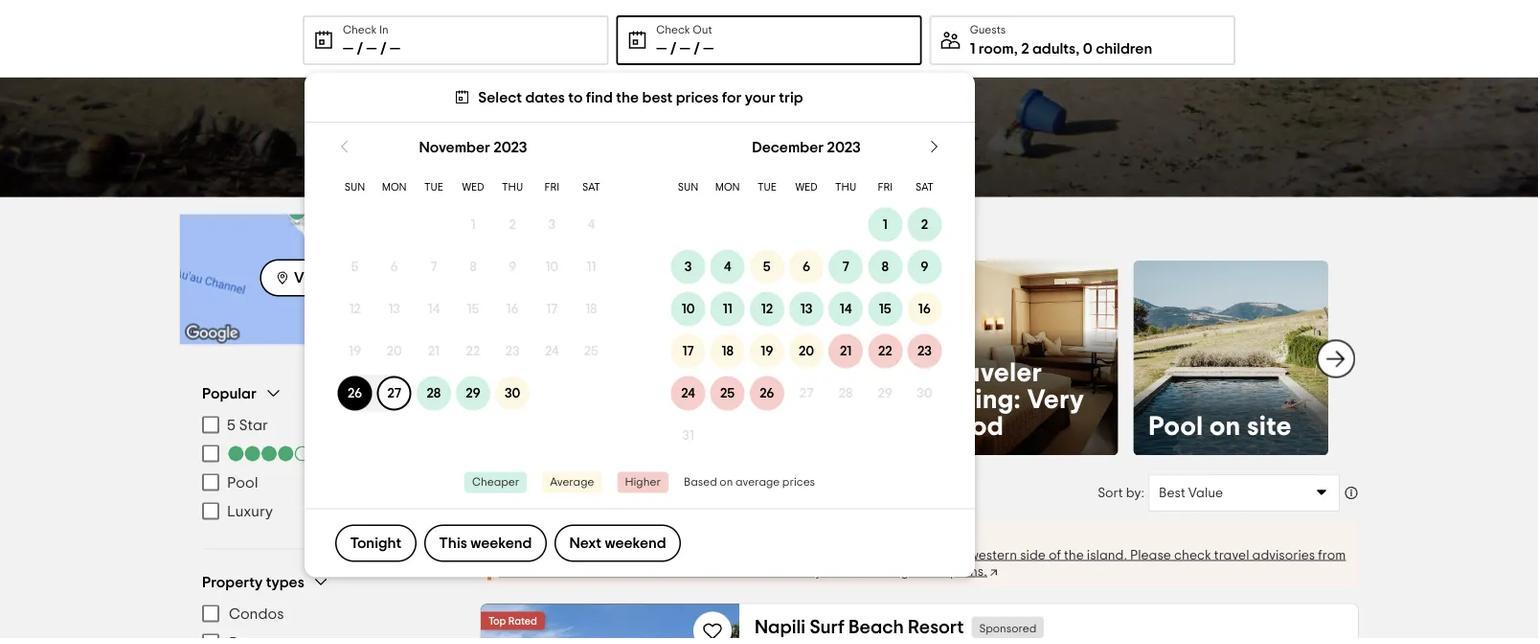 Task type: locate. For each thing, give the bounding box(es) containing it.
row group for december
[[669, 203, 945, 456]]

maui,
[[705, 549, 739, 562]]

0 vertical spatial 10
[[546, 260, 559, 273]]

30
[[505, 386, 521, 400], [917, 386, 933, 400]]

popular up 5 star in the left of the page
[[202, 386, 257, 401]]

2 fri from the left
[[878, 182, 893, 193]]

18 down hotels
[[586, 302, 598, 316]]

1 vertical spatial 11
[[723, 302, 733, 316]]

3 left hotels
[[548, 218, 556, 231]]

2 19 from the left
[[761, 344, 774, 358]]

1 down november 2023
[[471, 218, 476, 231]]

2 horizontal spatial 5
[[763, 260, 771, 273]]

weekend up take
[[605, 535, 667, 551]]

are up authorities
[[562, 549, 583, 562]]

0 horizontal spatial popular
[[202, 386, 257, 401]]

1 horizontal spatial sat
[[916, 182, 934, 193]]

0 horizontal spatial fri
[[545, 182, 560, 193]]

thu for november 2023
[[502, 182, 523, 193]]

25 inside december 2023 grid
[[721, 386, 735, 400]]

1 horizontal spatial 6
[[803, 260, 811, 273]]

0 vertical spatial 25
[[584, 344, 599, 358]]

0 horizontal spatial 6
[[391, 260, 398, 273]]

1 fri from the left
[[545, 182, 560, 193]]

row
[[335, 172, 611, 203], [669, 172, 945, 203], [335, 203, 611, 246], [669, 203, 945, 246], [335, 246, 611, 288], [669, 246, 945, 288], [335, 288, 611, 330], [669, 288, 945, 330], [335, 330, 611, 372], [669, 330, 945, 372], [335, 372, 611, 414], [669, 372, 945, 414]]

27
[[388, 386, 401, 400], [800, 386, 814, 400]]

thu inside december 2023 grid
[[836, 182, 857, 193]]

the right of
[[1064, 549, 1084, 562]]

2 15 from the left
[[879, 302, 892, 316]]

14
[[428, 302, 440, 316], [840, 302, 852, 316]]

1 inside guests 1 room , 2 adults , 0 children
[[970, 41, 976, 57]]

thu inside november 2023 grid
[[502, 182, 523, 193]]

adults
[[1033, 41, 1076, 57]]

1 29 from the left
[[466, 386, 481, 400]]

1 check from the left
[[343, 24, 377, 35]]

mon for december 2023
[[715, 182, 740, 193]]

6 right the map
[[391, 260, 398, 273]]

17
[[546, 302, 558, 316], [683, 344, 694, 358]]

2023 down select
[[494, 139, 527, 155]]

0 horizontal spatial 22
[[466, 344, 480, 358]]

26
[[348, 386, 362, 400], [760, 386, 775, 400]]

6 inside december 2023 grid
[[803, 260, 811, 273]]

side
[[1021, 549, 1046, 562]]

the right the find
[[616, 90, 639, 105]]

20
[[387, 344, 402, 358], [799, 344, 814, 358]]

0 vertical spatial on
[[1210, 413, 1241, 440]]

now
[[825, 216, 867, 239]]

to left the find
[[568, 90, 583, 105]]

map
[[330, 270, 361, 286]]

plans.
[[950, 565, 987, 578]]

24 up kid-
[[545, 344, 559, 358]]

1 inside december 2023 grid
[[883, 218, 888, 231]]

29 left 'rating:'
[[878, 386, 893, 400]]

2 9 from the left
[[921, 260, 929, 273]]

1 8 from the left
[[470, 260, 477, 273]]

wed
[[462, 182, 484, 193], [796, 182, 818, 193]]

9 inside november 2023 grid
[[509, 260, 517, 273]]

1 horizontal spatial 21
[[840, 344, 852, 358]]

1 15 from the left
[[467, 302, 479, 316]]

0 vertical spatial and
[[920, 549, 944, 562]]

wed inside november 2023 grid
[[462, 182, 484, 193]]

31
[[682, 429, 694, 442]]

lahaina for properties
[[591, 484, 649, 500]]

2 thu from the left
[[836, 182, 857, 193]]

2 20 from the left
[[799, 344, 814, 358]]

11 inside november 2023 grid
[[587, 260, 596, 273]]

2 tue from the left
[[758, 182, 777, 193]]

1 14 from the left
[[428, 302, 440, 316]]

0 horizontal spatial prices
[[676, 90, 719, 105]]

wed for november
[[462, 182, 484, 193]]

2 2023 from the left
[[827, 139, 861, 155]]

23 inside grid
[[506, 344, 520, 358]]

5 down right
[[763, 260, 771, 273]]

29 up cheaper
[[466, 386, 481, 400]]

29 inside december 2023 grid
[[878, 386, 893, 400]]

tue inside november 2023 grid
[[424, 182, 443, 193]]

1 right now
[[883, 218, 888, 231]]

1 30 from the left
[[505, 386, 521, 400]]

2 26 from the left
[[760, 386, 775, 400]]

1 vertical spatial lahaina
[[591, 484, 649, 500]]

2 14 from the left
[[840, 302, 852, 316]]

0 horizontal spatial mon
[[382, 182, 407, 193]]

4.0 of 5 bubbles image
[[227, 446, 311, 461]]

1 horizontal spatial in
[[657, 216, 676, 239]]

1 horizontal spatial weekend
[[605, 535, 667, 551]]

in
[[657, 216, 676, 239], [575, 484, 587, 500]]

26 inside november 2023 grid
[[348, 386, 362, 400]]

0 horizontal spatial 29
[[466, 386, 481, 400]]

local
[[499, 565, 530, 578]]

0 horizontal spatial 21
[[428, 344, 440, 358]]

1 7 from the left
[[430, 260, 437, 273]]

2 horizontal spatial lahaina
[[832, 549, 883, 562]]

5 — from the left
[[680, 41, 691, 57]]

by:
[[1126, 486, 1145, 500]]

0 horizontal spatial weekend
[[471, 535, 532, 551]]

20 inside grid
[[387, 344, 402, 358]]

are
[[562, 549, 583, 562], [841, 565, 862, 578]]

lahaina up next weekend
[[591, 484, 649, 500]]

2 horizontal spatial 1
[[970, 41, 976, 57]]

18
[[586, 302, 598, 316], [722, 344, 734, 358]]

1 horizontal spatial 8
[[882, 260, 889, 273]]

0 horizontal spatial 7
[[430, 260, 437, 273]]

0 horizontal spatial sat
[[583, 182, 601, 193]]

thu up now
[[836, 182, 857, 193]]

2 weekend from the left
[[605, 535, 667, 551]]

10
[[546, 260, 559, 273], [682, 302, 695, 316]]

6 down right
[[803, 260, 811, 273]]

13
[[388, 302, 400, 316], [801, 302, 813, 316]]

0 horizontal spatial 15
[[467, 302, 479, 316]]

december
[[752, 139, 824, 155]]

1 2023 from the left
[[494, 139, 527, 155]]

1 horizontal spatial 22
[[878, 344, 893, 358]]

0 horizontal spatial 20
[[387, 344, 402, 358]]

check left out
[[657, 24, 690, 35]]

mon inside december 2023 grid
[[715, 182, 740, 193]]

3
[[548, 218, 556, 231], [685, 260, 692, 273]]

0 vertical spatial in
[[657, 216, 676, 239]]

1 13 from the left
[[388, 302, 400, 316]]

weekend up local
[[471, 535, 532, 551]]

sun up popular hotels in lahaina right now
[[678, 182, 699, 193]]

good
[[939, 413, 1004, 440]]

2 12 from the left
[[761, 302, 773, 316]]

wed down november 2023
[[462, 182, 484, 193]]

2 — from the left
[[366, 41, 377, 57]]

19 down the map
[[349, 344, 361, 358]]

november 2023
[[419, 139, 527, 155]]

november 2023 grid
[[335, 123, 611, 456]]

2 mon from the left
[[715, 182, 740, 193]]

2 horizontal spatial to
[[816, 549, 829, 562]]

0 horizontal spatial in
[[575, 484, 587, 500]]

in right properties
[[575, 484, 587, 500]]

check left in
[[343, 24, 377, 35]]

travel up the 'this'
[[651, 549, 686, 562]]

1 horizontal spatial thu
[[836, 182, 857, 193]]

30 left 'rating:'
[[917, 386, 933, 400]]

cheaper
[[472, 477, 520, 488]]

group containing popular
[[202, 384, 434, 526]]

pool up luxury
[[227, 475, 258, 490]]

12 down the map
[[349, 302, 361, 316]]

6
[[391, 260, 398, 273], [803, 260, 811, 273]]

sun inside november 2023 grid
[[345, 182, 365, 193]]

pool on site
[[1149, 413, 1293, 440]]

0 horizontal spatial pool
[[227, 475, 258, 490]]

wed inside december 2023 grid
[[796, 182, 818, 193]]

2 group from the top
[[202, 572, 434, 639]]

1 horizontal spatial 15
[[879, 302, 892, 316]]

1 / from the left
[[357, 41, 363, 57]]

lahaina left right
[[681, 216, 766, 239]]

12 down right
[[761, 302, 773, 316]]

are right you
[[841, 565, 862, 578]]

menu
[[202, 411, 434, 526]]

wed for december
[[796, 182, 818, 193]]

sun inside december 2023 grid
[[678, 182, 699, 193]]

11 down popular hotels in lahaina right now
[[723, 302, 733, 316]]

1 group from the top
[[202, 384, 434, 526]]

tue inside december 2023 grid
[[758, 182, 777, 193]]

0 horizontal spatial 1
[[471, 218, 476, 231]]

30 up kid-
[[505, 386, 521, 400]]

trip
[[779, 90, 803, 105]]

29 inside november 2023 grid
[[466, 386, 481, 400]]

travel down town
[[912, 565, 947, 578]]

2 check from the left
[[657, 24, 690, 35]]

22 inside november 2023 grid
[[466, 344, 480, 358]]

traveler rating: very good
[[939, 359, 1085, 440]]

22 inside december 2023 grid
[[878, 344, 893, 358]]

1 vertical spatial 4
[[724, 260, 732, 273]]

1 16 from the left
[[506, 302, 519, 316]]

and down impacting
[[602, 565, 626, 578]]

2 8 from the left
[[882, 260, 889, 273]]

1 horizontal spatial 19
[[761, 344, 774, 358]]

14 inside november 2023 grid
[[428, 302, 440, 316]]

15
[[467, 302, 479, 316], [879, 302, 892, 316]]

1 6 from the left
[[391, 260, 398, 273]]

5-star stay
[[729, 413, 863, 440]]

save to a trip image
[[701, 619, 724, 639]]

1 tue from the left
[[424, 182, 443, 193]]

0 horizontal spatial 2023
[[494, 139, 527, 155]]

pool for pool
[[227, 475, 258, 490]]

kid-friendly
[[518, 413, 664, 440]]

25 inside november 2023 grid
[[584, 344, 599, 358]]

0 horizontal spatial tue
[[424, 182, 443, 193]]

thu down november 2023
[[502, 182, 523, 193]]

december 2023 grid
[[669, 123, 945, 456]]

1 22 from the left
[[466, 344, 480, 358]]

sat inside december 2023 grid
[[916, 182, 934, 193]]

0 horizontal spatial ,
[[1014, 41, 1018, 57]]

top
[[489, 616, 506, 626]]

property types
[[202, 574, 304, 590]]

2 7 from the left
[[843, 260, 850, 273]]

travel right check
[[1215, 549, 1250, 562]]

check for check in — / — / —
[[343, 24, 377, 35]]

2 27 from the left
[[800, 386, 814, 400]]

1 19 from the left
[[349, 344, 361, 358]]

luxury
[[227, 503, 273, 519]]

0 horizontal spatial 18
[[586, 302, 598, 316]]

0 vertical spatial pool
[[1149, 413, 1204, 440]]

2 inside grid
[[509, 218, 516, 231]]

1 26 from the left
[[348, 386, 362, 400]]

0 horizontal spatial 16
[[506, 302, 519, 316]]

2023 right december
[[827, 139, 861, 155]]

in right hotels
[[657, 216, 676, 239]]

1 thu from the left
[[502, 182, 523, 193]]

prices right average
[[783, 477, 815, 488]]

9
[[509, 260, 517, 273], [921, 260, 929, 273]]

0 vertical spatial 17
[[546, 302, 558, 316]]

2 inside grid
[[921, 218, 928, 231]]

notice:
[[539, 528, 583, 542]]

, left "0"
[[1076, 41, 1080, 57]]

8 inside december 2023 grid
[[882, 260, 889, 273]]

6 inside november 2023 grid
[[391, 260, 398, 273]]

on for based
[[720, 477, 733, 488]]

1 27 from the left
[[388, 386, 401, 400]]

0 horizontal spatial 24
[[545, 344, 559, 358]]

0 vertical spatial 3
[[548, 218, 556, 231]]

group
[[202, 384, 434, 526], [202, 572, 434, 639]]

1 left room
[[970, 41, 976, 57]]

tue down november at the left top of page
[[424, 182, 443, 193]]

0 vertical spatial group
[[202, 384, 434, 526]]

to up into
[[689, 549, 702, 562]]

traveler
[[939, 359, 1043, 386]]

2023 inside december 2023 grid
[[827, 139, 861, 155]]

row group
[[335, 203, 611, 414], [669, 203, 945, 456]]

2 right room
[[1021, 41, 1030, 57]]

the up plans.
[[947, 549, 967, 562]]

lahaina up making
[[832, 549, 883, 562]]

1 wed from the left
[[462, 182, 484, 193]]

in for properties
[[575, 484, 587, 500]]

travel
[[651, 549, 686, 562], [1215, 549, 1250, 562], [912, 565, 947, 578]]

out
[[693, 24, 712, 35]]

1 horizontal spatial 29
[[878, 386, 893, 400]]

sat down next month image at the top of the page
[[916, 182, 934, 193]]

sat
[[583, 182, 601, 193], [916, 182, 934, 193]]

1 sat from the left
[[583, 182, 601, 193]]

0 horizontal spatial 25
[[584, 344, 599, 358]]

1 12 from the left
[[349, 302, 361, 316]]

as
[[798, 565, 813, 578]]

1 28 from the left
[[427, 386, 441, 400]]

0 vertical spatial 4
[[588, 218, 595, 231]]

2 inside guests 1 room , 2 adults , 0 children
[[1021, 41, 1030, 57]]

1 vertical spatial 17
[[683, 344, 694, 358]]

1 sun from the left
[[345, 182, 365, 193]]

tue for november
[[424, 182, 443, 193]]

row containing 26
[[335, 372, 611, 414]]

, left 'adults'
[[1014, 41, 1018, 57]]

2023 inside november 2023 grid
[[494, 139, 527, 155]]

12 inside november 2023 grid
[[349, 302, 361, 316]]

row containing 12
[[335, 288, 611, 330]]

on left site
[[1210, 413, 1241, 440]]

pool on site link
[[1134, 260, 1329, 455]]

1 horizontal spatial 18
[[722, 344, 734, 358]]

0 horizontal spatial lahaina
[[591, 484, 649, 500]]

sat inside november 2023 grid
[[583, 182, 601, 193]]

—
[[343, 41, 353, 57], [366, 41, 377, 57], [390, 41, 400, 57], [657, 41, 667, 57], [680, 41, 691, 57], [704, 41, 714, 57]]

1 horizontal spatial 2
[[921, 218, 928, 231]]

0 horizontal spatial check
[[343, 24, 377, 35]]

18 up the 5-
[[722, 344, 734, 358]]

18 inside december 2023 grid
[[722, 344, 734, 358]]

2 23 from the left
[[918, 344, 932, 358]]

0 horizontal spatial 28
[[427, 386, 441, 400]]

1 horizontal spatial lahaina
[[681, 216, 766, 239]]

please
[[1130, 549, 1172, 562]]

this weekend
[[439, 535, 532, 551]]

2 22 from the left
[[878, 344, 893, 358]]

group containing property types
[[202, 572, 434, 639]]

1 horizontal spatial and
[[920, 549, 944, 562]]

1 vertical spatial 18
[[722, 344, 734, 358]]

2 29 from the left
[[878, 386, 893, 400]]

popular inside group
[[202, 386, 257, 401]]

on for pool
[[1210, 413, 1241, 440]]

0 vertical spatial 11
[[587, 260, 596, 273]]

1 horizontal spatial 30
[[917, 386, 933, 400]]

25 up kid-friendly
[[584, 344, 599, 358]]

1 horizontal spatial 13
[[801, 302, 813, 316]]

check inside the check in — / — / —
[[343, 24, 377, 35]]

1 horizontal spatial 1
[[883, 218, 888, 231]]

prices
[[676, 90, 719, 105], [783, 477, 815, 488]]

row containing 5
[[335, 246, 611, 288]]

1 mon from the left
[[382, 182, 407, 193]]

1 horizontal spatial mon
[[715, 182, 740, 193]]

row containing 3
[[669, 246, 945, 288]]

prices left for at the top left
[[676, 90, 719, 105]]

town
[[886, 549, 917, 562]]

1 vertical spatial pool
[[227, 475, 258, 490]]

1 horizontal spatial 5
[[351, 260, 359, 273]]

sun down previous month icon
[[345, 182, 365, 193]]

1 20 from the left
[[387, 344, 402, 358]]

7 right the map
[[430, 260, 437, 273]]

2 wed from the left
[[796, 182, 818, 193]]

0 vertical spatial prices
[[676, 90, 719, 105]]

mon inside november 2023 grid
[[382, 182, 407, 193]]

2 for november 2023
[[509, 218, 516, 231]]

3 inside 'row'
[[685, 260, 692, 273]]

25 up the 5-
[[721, 386, 735, 400]]

lahaina for hotels
[[681, 216, 766, 239]]

5
[[351, 260, 359, 273], [763, 260, 771, 273], [227, 417, 236, 433]]

0 horizontal spatial 12
[[349, 302, 361, 316]]

5 inside november 2023 grid
[[351, 260, 359, 273]]

sat for november 2023
[[583, 182, 601, 193]]

2 28 from the left
[[839, 386, 853, 400]]

1 horizontal spatial 26
[[760, 386, 775, 400]]

to up you
[[816, 549, 829, 562]]

sat up hotels
[[583, 182, 601, 193]]

1 vertical spatial 25
[[721, 386, 735, 400]]

4 / from the left
[[694, 41, 700, 57]]

1 horizontal spatial ,
[[1076, 41, 1080, 57]]

29
[[466, 386, 481, 400], [878, 386, 893, 400]]

1 horizontal spatial 7
[[843, 260, 850, 273]]

december 2023
[[752, 139, 861, 155]]

0 horizontal spatial and
[[602, 565, 626, 578]]

21
[[428, 344, 440, 358], [840, 344, 852, 358]]

19 up star
[[761, 344, 774, 358]]

1 inside november 2023 grid
[[471, 218, 476, 231]]

tue down december
[[758, 182, 777, 193]]

3 down popular hotels in lahaina right now
[[685, 260, 692, 273]]

0 horizontal spatial 14
[[428, 302, 440, 316]]

popular left hotels
[[503, 216, 585, 239]]

1 horizontal spatial 4
[[724, 260, 732, 273]]

1 horizontal spatial travel
[[912, 565, 947, 578]]

fri for december 2023
[[878, 182, 893, 193]]

2 21 from the left
[[840, 344, 852, 358]]

0 horizontal spatial row group
[[335, 203, 611, 414]]

2 13 from the left
[[801, 302, 813, 316]]

23 inside grid
[[918, 344, 932, 358]]

4
[[588, 218, 595, 231], [724, 260, 732, 273]]

napili surf beach resort
[[755, 618, 964, 637]]

0 vertical spatial lahaina
[[681, 216, 766, 239]]

0 vertical spatial popular
[[503, 216, 585, 239]]

0 horizontal spatial 30
[[505, 386, 521, 400]]

1 row group from the left
[[335, 203, 611, 414]]

19 inside december 2023 grid
[[761, 344, 774, 358]]

wildfires
[[507, 549, 560, 562]]

1 21 from the left
[[428, 344, 440, 358]]

sort
[[1098, 486, 1123, 500]]

2 sat from the left
[[916, 182, 934, 193]]

0 horizontal spatial 23
[[506, 344, 520, 358]]

0 vertical spatial 18
[[586, 302, 598, 316]]

24 inside november 2023 grid
[[545, 344, 559, 358]]

2 6 from the left
[[803, 260, 811, 273]]

2 30 from the left
[[917, 386, 933, 400]]

1 horizontal spatial wed
[[796, 182, 818, 193]]

fri inside december 2023 grid
[[878, 182, 893, 193]]

rated
[[508, 616, 537, 626]]

popular hotels in lahaina right now
[[503, 216, 867, 239]]

2 for december 2023
[[921, 218, 928, 231]]

1 9 from the left
[[509, 260, 517, 273]]

on right based
[[720, 477, 733, 488]]

1 horizontal spatial row group
[[669, 203, 945, 456]]

1 weekend from the left
[[471, 535, 532, 551]]

5 right view
[[351, 260, 359, 273]]

16
[[506, 302, 519, 316], [919, 302, 931, 316]]

wed down december 2023
[[796, 182, 818, 193]]

2 16 from the left
[[919, 302, 931, 316]]

0 vertical spatial 24
[[545, 344, 559, 358]]

1 horizontal spatial 9
[[921, 260, 929, 273]]

21 inside november 2023 grid
[[428, 344, 440, 358]]

11 down hotels
[[587, 260, 596, 273]]

2 row group from the left
[[669, 203, 945, 456]]

30 inside november 2023 grid
[[505, 386, 521, 400]]

2 sun from the left
[[678, 182, 699, 193]]

tue
[[424, 182, 443, 193], [758, 182, 777, 193]]

rating:
[[939, 386, 1021, 413]]

7 down now
[[843, 260, 850, 273]]

16 inside december 2023 grid
[[919, 302, 931, 316]]

12 inside december 2023 grid
[[761, 302, 773, 316]]

5 left star
[[227, 417, 236, 433]]

fri inside november 2023 grid
[[545, 182, 560, 193]]

1 vertical spatial and
[[602, 565, 626, 578]]

check out — / — / —
[[657, 24, 714, 57]]

2 down november 2023
[[509, 218, 516, 231]]

27 inside december 2023 grid
[[800, 386, 814, 400]]

1 horizontal spatial are
[[841, 565, 862, 578]]

you
[[816, 565, 838, 578]]

check inside check out — / — / —
[[657, 24, 690, 35]]

1 23 from the left
[[506, 344, 520, 358]]

sort by:
[[1098, 486, 1145, 500]]

0 horizontal spatial 10
[[546, 260, 559, 273]]

and right town
[[920, 549, 944, 562]]

the
[[616, 90, 639, 105], [947, 549, 967, 562], [1064, 549, 1084, 562]]

2 down next month image at the top of the page
[[921, 218, 928, 231]]

pool up best
[[1149, 413, 1204, 440]]

2023 for november 2023
[[494, 139, 527, 155]]

14 inside december 2023 grid
[[840, 302, 852, 316]]

0 horizontal spatial on
[[720, 477, 733, 488]]

pool
[[1149, 413, 1204, 440], [227, 475, 258, 490]]

24 up 31
[[681, 386, 695, 400]]

26 inside december 2023 grid
[[760, 386, 775, 400]]

fri
[[545, 182, 560, 193], [878, 182, 893, 193]]

12
[[349, 302, 361, 316], [761, 302, 773, 316]]



Task type: describe. For each thing, give the bounding box(es) containing it.
13 inside december 2023 grid
[[801, 302, 813, 316]]

find
[[586, 90, 613, 105]]

popular for popular hotels in lahaina right now
[[503, 216, 585, 239]]

guests
[[970, 24, 1006, 35]]

november
[[419, 139, 490, 155]]

consideration
[[710, 565, 795, 578]]

average
[[550, 477, 594, 488]]

1 horizontal spatial the
[[947, 549, 967, 562]]

18 inside november 2023 grid
[[586, 302, 598, 316]]

of
[[1049, 549, 1061, 562]]

guests 1 room , 2 adults , 0 children
[[970, 24, 1153, 57]]

tonight
[[350, 535, 402, 551]]

check for check out — / — / —
[[657, 24, 690, 35]]

tue for december
[[758, 182, 777, 193]]

condos menu
[[202, 599, 434, 639]]

4 inside 'row'
[[724, 260, 732, 273]]

0 horizontal spatial the
[[616, 90, 639, 105]]

sat for december 2023
[[916, 182, 934, 193]]

20 inside grid
[[799, 344, 814, 358]]

1 — from the left
[[343, 41, 353, 57]]

dates
[[525, 90, 565, 105]]

property
[[202, 574, 263, 590]]

into
[[684, 565, 707, 578]]

star
[[239, 417, 268, 433]]

4 — from the left
[[657, 41, 667, 57]]

5-star stay link
[[713, 260, 908, 455]]

0
[[1083, 41, 1093, 57]]

30 inside december 2023 grid
[[917, 386, 933, 400]]

7 inside november 2023 grid
[[430, 260, 437, 273]]

1 , from the left
[[1014, 41, 1018, 57]]

kid-friendly link
[[503, 260, 698, 455]]

0 vertical spatial are
[[562, 549, 583, 562]]

row containing 10
[[669, 288, 945, 330]]

condos
[[229, 606, 284, 621]]

fri for november 2023
[[545, 182, 560, 193]]

lahaina inside wildfires are impacting travel to maui, particularly to lahaina town and the western side of the island. please check travel advisories from local authorities and take this into consideration as you are making travel plans.
[[832, 549, 883, 562]]

row containing 24
[[669, 372, 945, 414]]

next
[[570, 535, 602, 551]]

select dates to find the best prices for your trip
[[478, 90, 803, 105]]

types
[[266, 574, 304, 590]]

traveler rating: very good link
[[924, 260, 1119, 455]]

from
[[1319, 549, 1346, 562]]

pool for pool on site
[[1149, 413, 1204, 440]]

view
[[294, 270, 327, 286]]

resort
[[908, 618, 964, 637]]

kid-
[[518, 413, 567, 440]]

row group for november
[[335, 203, 611, 414]]

best value button
[[1149, 474, 1340, 512]]

best value
[[1159, 486, 1224, 500]]

top rated button
[[481, 612, 545, 630]]

2 newly renovated solar heated pools add to your comfort image
[[481, 604, 740, 639]]

2 , from the left
[[1076, 41, 1080, 57]]

2 horizontal spatial travel
[[1215, 549, 1250, 562]]

9 inside december 2023 grid
[[921, 260, 929, 273]]

travel
[[499, 528, 536, 542]]

top rated link
[[481, 604, 545, 630]]

travel notice:
[[499, 528, 583, 542]]

15 inside november 2023 grid
[[467, 302, 479, 316]]

napili
[[755, 618, 806, 637]]

best
[[1159, 486, 1186, 500]]

value
[[1189, 486, 1224, 500]]

this weekend button
[[424, 524, 547, 562]]

next month image
[[926, 137, 945, 156]]

tonight button
[[335, 524, 417, 562]]

7 inside december 2023 grid
[[843, 260, 850, 273]]

0 horizontal spatial to
[[568, 90, 583, 105]]

your
[[745, 90, 776, 105]]

1 vertical spatial are
[[841, 565, 862, 578]]

17 inside november 2023 grid
[[546, 302, 558, 316]]

impacting
[[586, 549, 648, 562]]

children
[[1096, 41, 1153, 57]]

0 horizontal spatial 5
[[227, 417, 236, 433]]

very
[[1027, 386, 1085, 413]]

select
[[478, 90, 522, 105]]

menu containing 5 star
[[202, 411, 434, 526]]

10 inside december 2023 grid
[[682, 302, 695, 316]]

beach
[[849, 618, 904, 637]]

16 inside november 2023 grid
[[506, 302, 519, 316]]

28 inside december 2023 grid
[[839, 386, 853, 400]]

1 for december 2023
[[883, 218, 888, 231]]

sun for december
[[678, 182, 699, 193]]

this
[[439, 535, 467, 551]]

15 inside december 2023 grid
[[879, 302, 892, 316]]

friendly
[[567, 413, 664, 440]]

popular for popular
[[202, 386, 257, 401]]

making
[[865, 565, 909, 578]]

row containing 19
[[335, 330, 611, 372]]

view map button
[[260, 259, 376, 297]]

best
[[642, 90, 673, 105]]

check
[[1175, 549, 1212, 562]]

next weekend
[[570, 535, 667, 551]]

17 inside december 2023 grid
[[683, 344, 694, 358]]

82 properties in lahaina
[[480, 484, 649, 500]]

top rated
[[489, 616, 537, 626]]

right
[[771, 216, 820, 239]]

4 inside november 2023 grid
[[588, 218, 595, 231]]

stay
[[809, 413, 863, 440]]

next weekend button
[[555, 524, 681, 562]]

5-
[[729, 413, 753, 440]]

weekend for this weekend
[[471, 535, 532, 551]]

this
[[659, 565, 681, 578]]

western
[[970, 549, 1018, 562]]

3 — from the left
[[390, 41, 400, 57]]

based on average prices
[[684, 477, 815, 488]]

next image
[[1325, 347, 1348, 370]]

1 vertical spatial prices
[[783, 477, 815, 488]]

28 inside november 2023 grid
[[427, 386, 441, 400]]

weekend for next weekend
[[605, 535, 667, 551]]

check in — / — / —
[[343, 24, 400, 57]]

particularly
[[742, 549, 813, 562]]

napili surf beach resort link
[[755, 616, 964, 639]]

island.
[[1087, 549, 1128, 562]]

in
[[379, 24, 389, 35]]

average
[[736, 477, 780, 488]]

based
[[684, 477, 717, 488]]

1 horizontal spatial to
[[689, 549, 702, 562]]

in for hotels
[[657, 216, 676, 239]]

21 inside december 2023 grid
[[840, 344, 852, 358]]

6 — from the left
[[704, 41, 714, 57]]

sponsored
[[980, 623, 1037, 634]]

0 horizontal spatial travel
[[651, 549, 686, 562]]

sun for november
[[345, 182, 365, 193]]

mon for november 2023
[[382, 182, 407, 193]]

11 inside december 2023 grid
[[723, 302, 733, 316]]

82
[[480, 484, 496, 500]]

13 inside november 2023 grid
[[388, 302, 400, 316]]

for
[[722, 90, 742, 105]]

thu for december 2023
[[836, 182, 857, 193]]

5 inside december 2023 grid
[[763, 260, 771, 273]]

properties
[[499, 484, 572, 500]]

view map
[[294, 270, 361, 286]]

3 inside grid
[[548, 218, 556, 231]]

1 for november 2023
[[471, 218, 476, 231]]

27 inside november 2023 grid
[[388, 386, 401, 400]]

5 star
[[227, 417, 268, 433]]

previous month image
[[335, 137, 354, 156]]

8 inside november 2023 grid
[[470, 260, 477, 273]]

2 horizontal spatial the
[[1064, 549, 1084, 562]]

2 / from the left
[[380, 41, 387, 57]]

surf
[[810, 618, 845, 637]]

10 inside november 2023 grid
[[546, 260, 559, 273]]

19 inside november 2023 grid
[[349, 344, 361, 358]]

2023 for december 2023
[[827, 139, 861, 155]]

row containing 17
[[669, 330, 945, 372]]

star
[[753, 413, 803, 440]]

3 / from the left
[[670, 41, 677, 57]]

wildfires are impacting travel to maui, particularly to lahaina town and the western side of the island. please check travel advisories from local authorities and take this into consideration as you are making travel plans. link
[[499, 549, 1346, 581]]

hotels
[[589, 216, 653, 239]]

take
[[629, 565, 656, 578]]

24 inside december 2023 grid
[[681, 386, 695, 400]]



Task type: vqa. For each thing, say whether or not it's contained in the screenshot.


